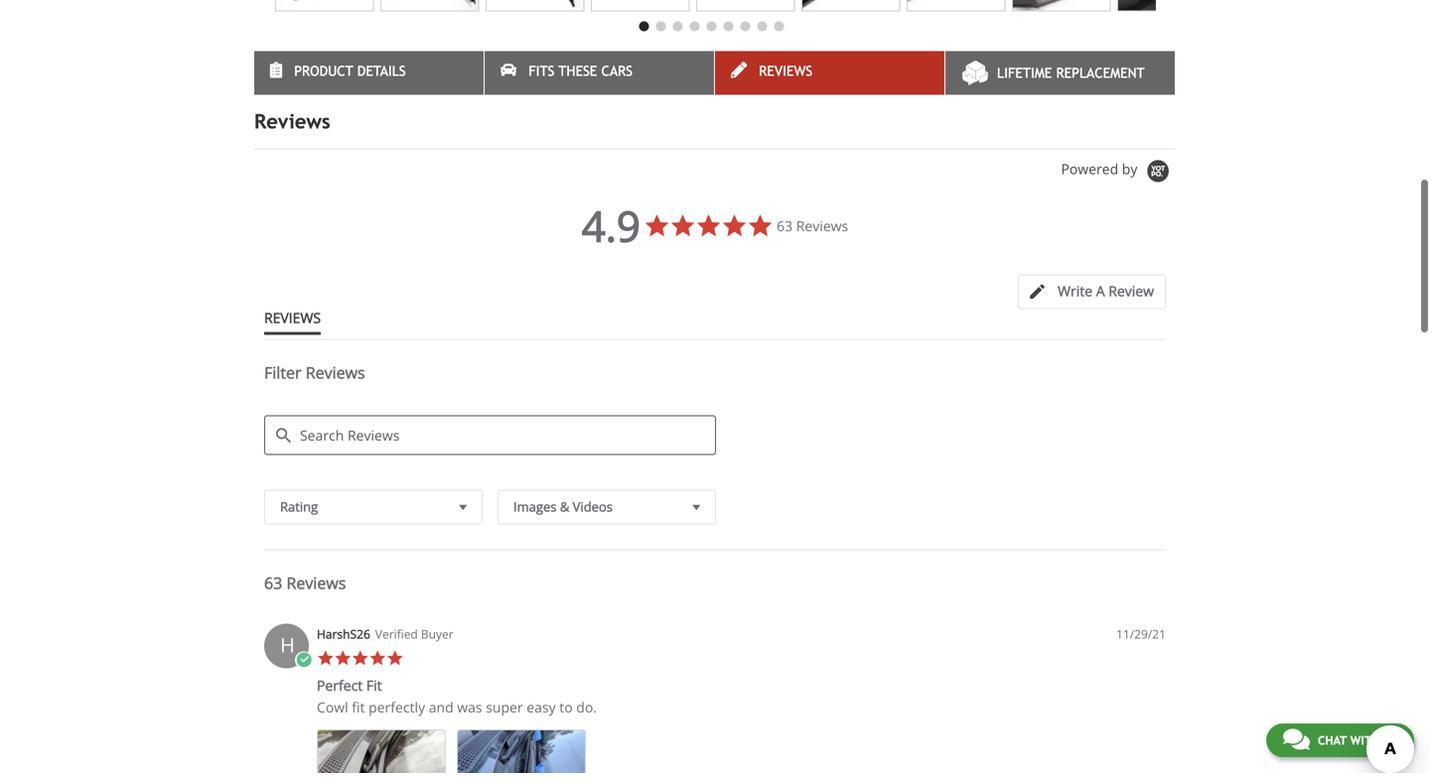 Task type: vqa. For each thing, say whether or not it's contained in the screenshot.
Shipping for $22.46
no



Task type: describe. For each thing, give the bounding box(es) containing it.
filter
[[264, 362, 301, 383]]

11/29/21
[[1116, 626, 1166, 642]]

9 es#129925 - 51718232894 - windshield cowl - e46 coupe and convertible - plastic cover located below the windshield on your coupe or convertible - genuine bmw - bmw image from the left
[[1117, 0, 1216, 11]]

easy
[[527, 698, 556, 717]]

fit
[[366, 676, 382, 695]]

down triangle image for images & videos
[[688, 497, 705, 517]]

images
[[513, 498, 557, 516]]

perfect fit cowl fit perfectly and was super easy to do.
[[317, 676, 597, 717]]

lifetime replacement
[[997, 65, 1145, 81]]

product details link
[[254, 51, 484, 95]]

review
[[1109, 281, 1154, 300]]

do.
[[576, 698, 597, 717]]

1 horizontal spatial 63 reviews
[[777, 216, 848, 235]]

us
[[1383, 734, 1397, 748]]

magnifying glass image
[[276, 428, 291, 443]]

perfect fit heading
[[317, 676, 382, 699]]

reviews
[[264, 308, 321, 327]]

harshs26 verified buyer
[[317, 626, 454, 642]]

verified
[[375, 626, 418, 642]]

Rating Filter field
[[264, 490, 483, 525]]

chat with us link
[[1266, 724, 1414, 758]]

details
[[357, 63, 406, 79]]

2 es#129925 - 51718232894 - windshield cowl - e46 coupe and convertible - plastic cover located below the windshield on your coupe or convertible - genuine bmw - bmw image from the left
[[380, 0, 479, 11]]

cowl
[[317, 698, 348, 717]]

chat
[[1318, 734, 1347, 748]]

by
[[1122, 159, 1137, 178]]

filter reviews
[[264, 362, 365, 383]]

write a review button
[[1018, 274, 1166, 309]]

4 es#129925 - 51718232894 - windshield cowl - e46 coupe and convertible - plastic cover located below the windshield on your coupe or convertible - genuine bmw - bmw image from the left
[[591, 0, 690, 11]]

lifetime replacement link
[[945, 51, 1175, 95]]

lifetime
[[997, 65, 1052, 81]]

powered by
[[1061, 159, 1141, 178]]

images & videos
[[513, 498, 613, 516]]

to
[[559, 698, 573, 717]]

5 es#129925 - 51718232894 - windshield cowl - e46 coupe and convertible - plastic cover located below the windshield on your coupe or convertible - genuine bmw - bmw image from the left
[[696, 0, 795, 11]]

fits these cars
[[529, 63, 633, 79]]

circle checkmark image
[[295, 652, 312, 669]]

3 es#129925 - 51718232894 - windshield cowl - e46 coupe and convertible - plastic cover located below the windshield on your coupe or convertible - genuine bmw - bmw image from the left
[[486, 0, 584, 11]]

reviews link
[[715, 51, 944, 95]]



Task type: locate. For each thing, give the bounding box(es) containing it.
0 vertical spatial 63
[[777, 216, 793, 235]]

fit
[[352, 698, 365, 717]]

cars
[[601, 63, 633, 79]]

buyer
[[421, 626, 454, 642]]

comments image
[[1283, 728, 1310, 752]]

4.9 star rating element
[[582, 197, 640, 254]]

review date 11/29/21 element
[[1116, 626, 1166, 643]]

star image right circle checkmark icon
[[317, 650, 334, 667]]

write
[[1058, 281, 1093, 300]]

list
[[317, 730, 1166, 774]]

powered
[[1061, 159, 1118, 178]]

verified buyer heading
[[375, 626, 454, 643]]

&
[[560, 498, 569, 516]]

2 star image from the left
[[352, 650, 369, 667]]

write no frame image
[[1030, 284, 1055, 299]]

h
[[280, 631, 295, 659]]

replacement
[[1056, 65, 1145, 81]]

1 star image from the left
[[334, 650, 352, 667]]

1 vertical spatial 63
[[264, 572, 282, 594]]

Images & Videos Filter field
[[498, 490, 716, 525]]

was
[[457, 698, 482, 717]]

1 star image from the left
[[317, 650, 334, 667]]

1 down triangle image from the left
[[454, 497, 472, 517]]

4.9
[[582, 197, 640, 254]]

fits these cars link
[[485, 51, 714, 95]]

63
[[777, 216, 793, 235], [264, 572, 282, 594]]

product details
[[294, 63, 406, 79]]

write a review
[[1058, 281, 1154, 300]]

2 star image from the left
[[369, 650, 386, 667]]

0 horizontal spatial down triangle image
[[454, 497, 472, 517]]

fits
[[529, 63, 554, 79]]

1 vertical spatial 63 reviews
[[264, 572, 346, 594]]

6 es#129925 - 51718232894 - windshield cowl - e46 coupe and convertible - plastic cover located below the windshield on your coupe or convertible - genuine bmw - bmw image from the left
[[801, 0, 900, 11]]

perfect
[[317, 676, 363, 695]]

chat with us
[[1318, 734, 1397, 748]]

es#129925 - 51718232894 - windshield cowl - e46 coupe and convertible - plastic cover located below the windshield on your coupe or convertible - genuine bmw - bmw image
[[275, 0, 374, 11], [380, 0, 479, 11], [486, 0, 584, 11], [591, 0, 690, 11], [696, 0, 795, 11], [801, 0, 900, 11], [907, 0, 1005, 11], [1012, 0, 1111, 11], [1117, 0, 1216, 11]]

star image
[[334, 650, 352, 667], [352, 650, 369, 667]]

a
[[1096, 281, 1105, 300]]

0 horizontal spatial 63
[[264, 572, 282, 594]]

down triangle image for rating
[[454, 497, 472, 517]]

down triangle image inside "images & videos" field
[[688, 497, 705, 517]]

star image down verified
[[386, 650, 404, 667]]

down triangle image
[[454, 497, 472, 517], [688, 497, 705, 517]]

1 horizontal spatial down triangle image
[[688, 497, 705, 517]]

63 reviews
[[777, 216, 848, 235], [264, 572, 346, 594]]

7 es#129925 - 51718232894 - windshield cowl - e46 coupe and convertible - plastic cover located below the windshield on your coupe or convertible - genuine bmw - bmw image from the left
[[907, 0, 1005, 11]]

8 es#129925 - 51718232894 - windshield cowl - e46 coupe and convertible - plastic cover located below the windshield on your coupe or convertible - genuine bmw - bmw image from the left
[[1012, 0, 1111, 11]]

filter reviews heading
[[264, 362, 1166, 401]]

harshs26
[[317, 626, 370, 642]]

2 down triangle image from the left
[[688, 497, 705, 517]]

videos
[[573, 498, 613, 516]]

perfectly
[[369, 698, 425, 717]]

1 es#129925 - 51718232894 - windshield cowl - e46 coupe and convertible - plastic cover located below the windshield on your coupe or convertible - genuine bmw - bmw image from the left
[[275, 0, 374, 11]]

rating
[[280, 498, 318, 516]]

reviews inside heading
[[306, 362, 365, 383]]

super
[[486, 698, 523, 717]]

powered by link
[[1061, 159, 1176, 184]]

with
[[1350, 734, 1380, 748]]

star image
[[317, 650, 334, 667], [369, 650, 386, 667], [386, 650, 404, 667]]

star image down harshs26 verified buyer
[[369, 650, 386, 667]]

3 star image from the left
[[386, 650, 404, 667]]

Search Reviews search field
[[264, 415, 716, 455]]

0 vertical spatial 63 reviews
[[777, 216, 848, 235]]

product
[[294, 63, 353, 79]]

down triangle image inside rating field
[[454, 497, 472, 517]]

these
[[559, 63, 597, 79]]

reviews
[[759, 63, 813, 79], [254, 110, 330, 133], [796, 216, 848, 235], [306, 362, 365, 383], [286, 572, 346, 594]]

and
[[429, 698, 454, 717]]

1 horizontal spatial 63
[[777, 216, 793, 235]]

0 horizontal spatial 63 reviews
[[264, 572, 346, 594]]



